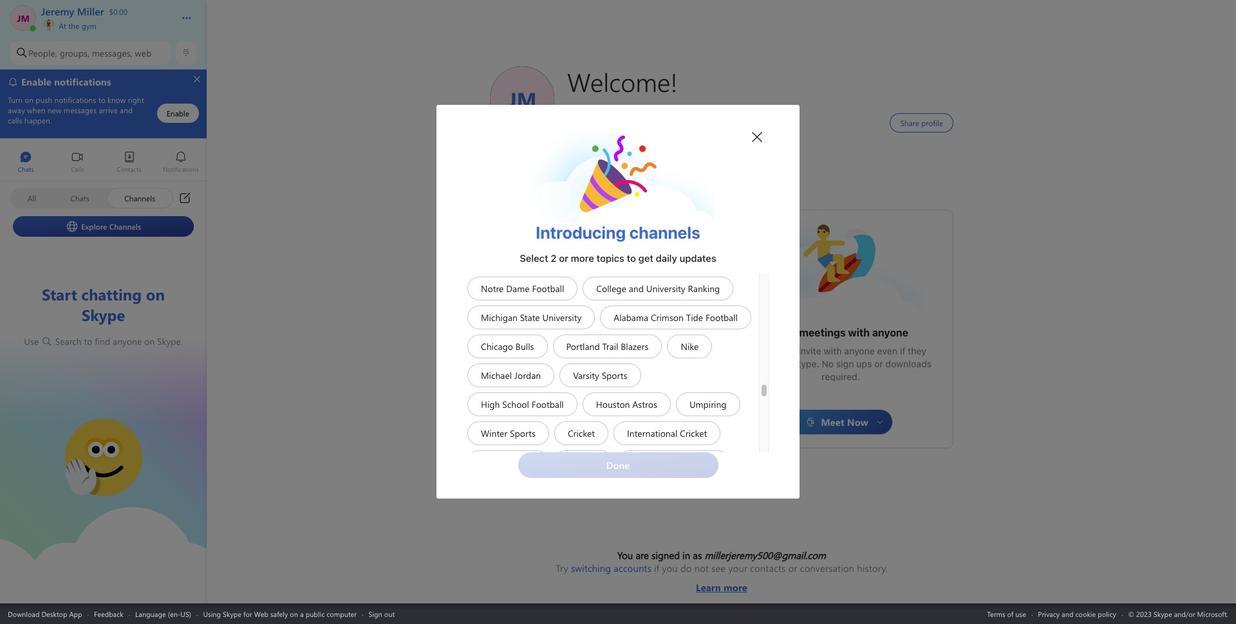 Task type: vqa. For each thing, say whether or not it's contained in the screenshot.
Number
no



Task type: describe. For each thing, give the bounding box(es) containing it.
a inside 'stay up to date with the latest features and updates in skype. don't miss a thing!'
[[650, 365, 655, 376]]

channels inside button
[[109, 221, 141, 232]]

anyone for with
[[873, 327, 909, 339]]

invite
[[799, 346, 822, 357]]

language (en-us) link
[[135, 610, 191, 619]]

hi
[[65, 419, 73, 433]]

terms
[[987, 610, 1006, 619]]

easy meetings with anyone
[[773, 327, 909, 339]]

all
[[27, 193, 36, 203]]

privacy and cookie policy link
[[1038, 610, 1117, 619]]

0 vertical spatial updates
[[680, 252, 717, 264]]

sports for varsity sports
[[602, 370, 628, 382]]

language
[[135, 610, 166, 619]]

winter
[[481, 428, 508, 440]]

privacy and cookie policy
[[1038, 610, 1117, 619]]

michael
[[481, 370, 512, 382]]

even
[[878, 346, 898, 357]]

they
[[908, 346, 927, 357]]

varsity sports
[[573, 370, 628, 382]]

chicago
[[481, 341, 513, 353]]

trail
[[603, 341, 619, 353]]

varsity
[[573, 370, 599, 382]]

web
[[135, 47, 151, 59]]

crimson
[[651, 312, 684, 324]]

get
[[639, 252, 654, 264]]

chats
[[70, 193, 89, 203]]

learn more link
[[556, 575, 888, 594]]

0 vertical spatial in
[[613, 334, 622, 345]]

as
[[693, 549, 702, 562]]

anyone inside 'share the invite with anyone even if they aren't on skype. no sign ups or downloads required.'
[[844, 346, 875, 357]]

skype. inside 'share the invite with anyone even if they aren't on skype. no sign ups or downloads required.'
[[791, 359, 820, 370]]

using
[[203, 610, 221, 619]]

sign out link
[[369, 610, 395, 619]]

international cricket
[[627, 428, 707, 440]]

policy
[[1098, 610, 1117, 619]]

miss
[[628, 365, 647, 376]]

explore
[[81, 221, 107, 232]]

do
[[681, 562, 692, 575]]

notre dame football
[[481, 283, 564, 295]]

introducing channels
[[536, 223, 701, 242]]

0 vertical spatial on
[[144, 336, 155, 348]]

channels
[[630, 223, 701, 242]]

the for gym
[[68, 21, 79, 31]]

for
[[243, 610, 252, 619]]

people, groups, messages, web button
[[10, 41, 171, 64]]

meetings
[[799, 327, 846, 339]]

don't
[[602, 365, 625, 376]]

chicago bulls
[[481, 341, 534, 353]]

explore channels
[[81, 221, 141, 232]]

at
[[59, 21, 66, 31]]

you are signed in as
[[618, 549, 705, 562]]

ranking
[[688, 283, 720, 295]]

groups,
[[60, 47, 89, 59]]

done button
[[518, 453, 718, 479]]

indian cricket players, channel image
[[618, 451, 730, 475]]

safely
[[270, 610, 288, 619]]

cookie
[[1076, 610, 1096, 619]]

jordan
[[515, 370, 541, 382]]

astros
[[633, 399, 657, 411]]

0 vertical spatial skype
[[624, 334, 655, 345]]

college and university ranking
[[597, 283, 720, 295]]

portland trail blazers
[[566, 341, 649, 353]]

(en-
[[168, 610, 181, 619]]

blazers
[[621, 341, 649, 353]]

1 vertical spatial football
[[706, 312, 738, 324]]

learn
[[696, 582, 721, 594]]

thing!
[[657, 365, 682, 376]]

at the gym
[[57, 21, 97, 31]]

sign
[[369, 610, 382, 619]]

with inside 'stay up to date with the latest features and updates in skype. don't miss a thing!'
[[578, 352, 596, 363]]

select 2 or more topics to get daily updates
[[520, 252, 717, 264]]

1 horizontal spatial on
[[290, 610, 298, 619]]

university for and
[[646, 283, 686, 295]]

2 vertical spatial in
[[683, 549, 691, 562]]

mansurfer
[[802, 223, 849, 237]]

0 vertical spatial or
[[559, 252, 569, 264]]

indian cricket, channel image
[[468, 451, 549, 475]]

share the invite with anyone even if they aren't on skype. no sign ups or downloads required.
[[750, 346, 934, 383]]

download desktop app
[[8, 610, 82, 619]]

0 vertical spatial channels
[[124, 193, 155, 203]]

app
[[69, 610, 82, 619]]

topics
[[597, 252, 625, 264]]

done
[[607, 459, 630, 472]]

0 horizontal spatial skype.
[[157, 336, 183, 348]]

0 vertical spatial more
[[571, 252, 594, 264]]

and for college
[[629, 283, 644, 295]]

football for high school football
[[532, 399, 564, 411]]

use
[[1016, 610, 1027, 619]]

to inside 'stay up to date with the latest features and updates in skype. don't miss a thing!'
[[546, 352, 554, 363]]

houston
[[596, 399, 630, 411]]

share
[[755, 346, 780, 357]]

contacts
[[750, 562, 786, 575]]

international
[[627, 428, 678, 440]]

skype. inside 'stay up to date with the latest features and updates in skype. don't miss a thing!'
[[571, 365, 600, 376]]

sign
[[836, 359, 854, 370]]

nike
[[681, 341, 699, 353]]

the for invite
[[782, 346, 796, 357]]

desktop
[[41, 610, 67, 619]]

with inside 'share the invite with anyone even if they aren't on skype. no sign ups or downloads required.'
[[824, 346, 842, 357]]

bulls
[[516, 341, 534, 353]]

or inside try switching accounts if you do not see your contacts or conversation history. learn more
[[789, 562, 798, 575]]

1 vertical spatial a
[[300, 610, 304, 619]]

web
[[254, 610, 268, 619]]

2 horizontal spatial to
[[627, 252, 636, 264]]

use
[[24, 336, 41, 348]]

stay up to date with the latest features and updates in skype. don't miss a thing!
[[511, 352, 697, 376]]

up
[[533, 352, 543, 363]]



Task type: locate. For each thing, give the bounding box(es) containing it.
search to find anyone on skype.
[[53, 336, 183, 348]]

1 horizontal spatial if
[[900, 346, 906, 357]]

more down launch
[[571, 252, 594, 264]]

0 horizontal spatial the
[[68, 21, 79, 31]]

or right contacts
[[789, 562, 798, 575]]

on right safely
[[290, 610, 298, 619]]

easy
[[773, 327, 797, 339]]

downloads
[[886, 359, 932, 370]]

updates
[[680, 252, 717, 264], [524, 365, 558, 376]]

if left you
[[654, 562, 660, 575]]

0 vertical spatial if
[[900, 346, 906, 357]]

using skype for web safely on a public computer link
[[203, 610, 357, 619]]

0 horizontal spatial in
[[561, 365, 568, 376]]

find
[[95, 336, 110, 348]]

1 vertical spatial to
[[84, 336, 92, 348]]

2 horizontal spatial on
[[778, 359, 788, 370]]

football right tide
[[706, 312, 738, 324]]

1 horizontal spatial the
[[598, 352, 612, 363]]

university
[[646, 283, 686, 295], [543, 312, 582, 324]]

0 horizontal spatial or
[[559, 252, 569, 264]]

0 horizontal spatial a
[[300, 610, 304, 619]]

the right at
[[68, 21, 79, 31]]

on down the "share"
[[778, 359, 788, 370]]

1 vertical spatial updates
[[524, 365, 558, 376]]

in down the date
[[561, 365, 568, 376]]

2 horizontal spatial the
[[782, 346, 796, 357]]

school
[[503, 399, 529, 411]]

0 vertical spatial a
[[650, 365, 655, 376]]

a
[[650, 365, 655, 376], [300, 610, 304, 619]]

new
[[588, 334, 610, 345]]

channels right explore
[[109, 221, 141, 232]]

switching
[[571, 562, 611, 575]]

1 vertical spatial in
[[561, 365, 568, 376]]

university up what's
[[543, 312, 582, 324]]

university up crimson
[[646, 283, 686, 295]]

1 vertical spatial on
[[778, 359, 788, 370]]

1 vertical spatial more
[[724, 582, 748, 594]]

more down 'your'
[[724, 582, 748, 594]]

us)
[[181, 610, 191, 619]]

1 horizontal spatial skype.
[[571, 365, 600, 376]]

and up thing!
[[678, 352, 694, 363]]

channels up explore channels
[[124, 193, 155, 203]]

your
[[729, 562, 748, 575]]

0 vertical spatial to
[[627, 252, 636, 264]]

1 vertical spatial or
[[875, 359, 883, 370]]

1 vertical spatial university
[[543, 312, 582, 324]]

tide
[[686, 312, 703, 324]]

you
[[618, 549, 633, 562]]

2 horizontal spatial and
[[1062, 610, 1074, 619]]

in inside 'stay up to date with the latest features and updates in skype. don't miss a thing!'
[[561, 365, 568, 376]]

at the gym button
[[41, 18, 169, 31]]

the inside 'share the invite with anyone even if they aren't on skype. no sign ups or downloads required.'
[[782, 346, 796, 357]]

university for state
[[543, 312, 582, 324]]

0 horizontal spatial and
[[629, 283, 644, 295]]

feedback link
[[94, 610, 123, 619]]

cricket
[[568, 428, 595, 440], [680, 428, 707, 440]]

2 horizontal spatial skype.
[[791, 359, 820, 370]]

0 horizontal spatial sports
[[510, 428, 536, 440]]

no
[[822, 359, 834, 370]]

the inside button
[[68, 21, 79, 31]]

or right ups
[[875, 359, 883, 370]]

0 vertical spatial and
[[629, 283, 644, 295]]

terms of use
[[987, 610, 1027, 619]]

and inside 'stay up to date with the latest features and updates in skype. don't miss a thing!'
[[678, 352, 694, 363]]

anyone right find
[[113, 336, 142, 348]]

tab list
[[0, 146, 207, 181]]

1 vertical spatial channels
[[109, 221, 141, 232]]

messages,
[[92, 47, 132, 59]]

a down the features
[[650, 365, 655, 376]]

updates up ranking
[[680, 252, 717, 264]]

0 vertical spatial sports
[[602, 370, 628, 382]]

1 horizontal spatial with
[[824, 346, 842, 357]]

to left find
[[84, 336, 92, 348]]

0 horizontal spatial skype
[[223, 610, 241, 619]]

with up no
[[824, 346, 842, 357]]

download
[[8, 610, 40, 619]]

0 vertical spatial university
[[646, 283, 686, 295]]

2 vertical spatial and
[[1062, 610, 1074, 619]]

you
[[662, 562, 678, 575]]

download desktop app link
[[8, 610, 82, 619]]

explore channels button
[[13, 216, 194, 237]]

switching accounts link
[[571, 562, 652, 575]]

gym
[[82, 21, 97, 31]]

required.
[[822, 372, 860, 383]]

daily
[[656, 252, 677, 264]]

0 horizontal spatial university
[[543, 312, 582, 324]]

sports right winter
[[510, 428, 536, 440]]

or right 2
[[559, 252, 569, 264]]

see
[[712, 562, 726, 575]]

anyone up ups
[[844, 346, 875, 357]]

1 vertical spatial sports
[[510, 428, 536, 440]]

more
[[571, 252, 594, 264], [724, 582, 748, 594]]

out
[[384, 610, 395, 619]]

1 cricket from the left
[[568, 428, 595, 440]]

1 horizontal spatial skype
[[624, 334, 655, 345]]

search
[[55, 336, 82, 348]]

with
[[848, 327, 870, 339], [824, 346, 842, 357], [578, 352, 596, 363]]

skype.
[[157, 336, 183, 348], [791, 359, 820, 370], [571, 365, 600, 376]]

0 horizontal spatial with
[[578, 352, 596, 363]]

aren't
[[750, 359, 775, 370]]

1 horizontal spatial sports
[[602, 370, 628, 382]]

football right school
[[532, 399, 564, 411]]

if inside 'share the invite with anyone even if they aren't on skype. no sign ups or downloads required.'
[[900, 346, 906, 357]]

anyone for find
[[113, 336, 142, 348]]

bowling, channel image
[[554, 451, 613, 475]]

skype up the latest
[[624, 334, 655, 345]]

signed
[[652, 549, 680, 562]]

0 horizontal spatial updates
[[524, 365, 558, 376]]

0 vertical spatial football
[[532, 283, 564, 295]]

0 horizontal spatial cricket
[[568, 428, 595, 440]]

try
[[556, 562, 569, 575]]

1 horizontal spatial and
[[678, 352, 694, 363]]

1 horizontal spatial university
[[646, 283, 686, 295]]

cricket down umpiring
[[680, 428, 707, 440]]

football right dame on the left
[[532, 283, 564, 295]]

1 horizontal spatial to
[[546, 352, 554, 363]]

2 vertical spatial or
[[789, 562, 798, 575]]

more inside try switching accounts if you do not see your contacts or conversation history. learn more
[[724, 582, 748, 594]]

conversation
[[800, 562, 855, 575]]

introducing
[[536, 223, 626, 242]]

1 horizontal spatial cricket
[[680, 428, 707, 440]]

sports down the latest
[[602, 370, 628, 382]]

1 horizontal spatial more
[[724, 582, 748, 594]]

to
[[627, 252, 636, 264], [84, 336, 92, 348], [546, 352, 554, 363]]

sign out
[[369, 610, 395, 619]]

1 horizontal spatial a
[[650, 365, 655, 376]]

2 horizontal spatial or
[[875, 359, 883, 370]]

2 vertical spatial on
[[290, 610, 298, 619]]

terms of use link
[[987, 610, 1027, 619]]

2 vertical spatial to
[[546, 352, 554, 363]]

with up varsity
[[578, 352, 596, 363]]

2 vertical spatial football
[[532, 399, 564, 411]]

1 vertical spatial if
[[654, 562, 660, 575]]

updates inside 'stay up to date with the latest features and updates in skype. don't miss a thing!'
[[524, 365, 558, 376]]

stay
[[511, 352, 530, 363]]

the inside 'stay up to date with the latest features and updates in skype. don't miss a thing!'
[[598, 352, 612, 363]]

portland
[[566, 341, 600, 353]]

anyone up even
[[873, 327, 909, 339]]

and right college
[[629, 283, 644, 295]]

not
[[695, 562, 709, 575]]

2 horizontal spatial with
[[848, 327, 870, 339]]

if up downloads
[[900, 346, 906, 357]]

football for notre dame football
[[532, 283, 564, 295]]

0 horizontal spatial more
[[571, 252, 594, 264]]

anyone
[[873, 327, 909, 339], [113, 336, 142, 348], [844, 346, 875, 357]]

high
[[481, 399, 500, 411]]

to right up
[[546, 352, 554, 363]]

skype left for
[[223, 610, 241, 619]]

1 vertical spatial skype
[[223, 610, 241, 619]]

0 horizontal spatial on
[[144, 336, 155, 348]]

of
[[1008, 610, 1014, 619]]

on right find
[[144, 336, 155, 348]]

on inside 'share the invite with anyone even if they aren't on skype. no sign ups or downloads required.'
[[778, 359, 788, 370]]

if inside try switching accounts if you do not see your contacts or conversation history. learn more
[[654, 562, 660, 575]]

1 vertical spatial and
[[678, 352, 694, 363]]

or
[[559, 252, 569, 264], [875, 359, 883, 370], [789, 562, 798, 575]]

launch
[[564, 230, 594, 243]]

public
[[306, 610, 325, 619]]

updates down up
[[524, 365, 558, 376]]

feedback
[[94, 610, 123, 619]]

houston astros
[[596, 399, 657, 411]]

to left get at top
[[627, 252, 636, 264]]

0 horizontal spatial if
[[654, 562, 660, 575]]

the down easy
[[782, 346, 796, 357]]

sports for winter sports
[[510, 428, 536, 440]]

alabama
[[614, 312, 649, 324]]

2 cricket from the left
[[680, 428, 707, 440]]

accounts
[[614, 562, 652, 575]]

in right new
[[613, 334, 622, 345]]

a left public
[[300, 610, 304, 619]]

using skype for web safely on a public computer
[[203, 610, 357, 619]]

football
[[532, 283, 564, 295], [706, 312, 738, 324], [532, 399, 564, 411]]

cricket up bowling, channel image
[[568, 428, 595, 440]]

0 horizontal spatial to
[[84, 336, 92, 348]]

1 horizontal spatial or
[[789, 562, 798, 575]]

and for privacy
[[1062, 610, 1074, 619]]

channels
[[124, 193, 155, 203], [109, 221, 141, 232]]

or inside 'share the invite with anyone even if they aren't on skype. no sign ups or downloads required.'
[[875, 359, 883, 370]]

michael jordan
[[481, 370, 541, 382]]

1 horizontal spatial in
[[613, 334, 622, 345]]

ups
[[857, 359, 872, 370]]

high school football
[[481, 399, 564, 411]]

features
[[641, 352, 676, 363]]

with up ups
[[848, 327, 870, 339]]

2
[[551, 252, 557, 264]]

privacy
[[1038, 610, 1060, 619]]

1 horizontal spatial updates
[[680, 252, 717, 264]]

in left as
[[683, 549, 691, 562]]

the up don't at the bottom of the page
[[598, 352, 612, 363]]

and left cookie at the right of page
[[1062, 610, 1074, 619]]

2 horizontal spatial in
[[683, 549, 691, 562]]



